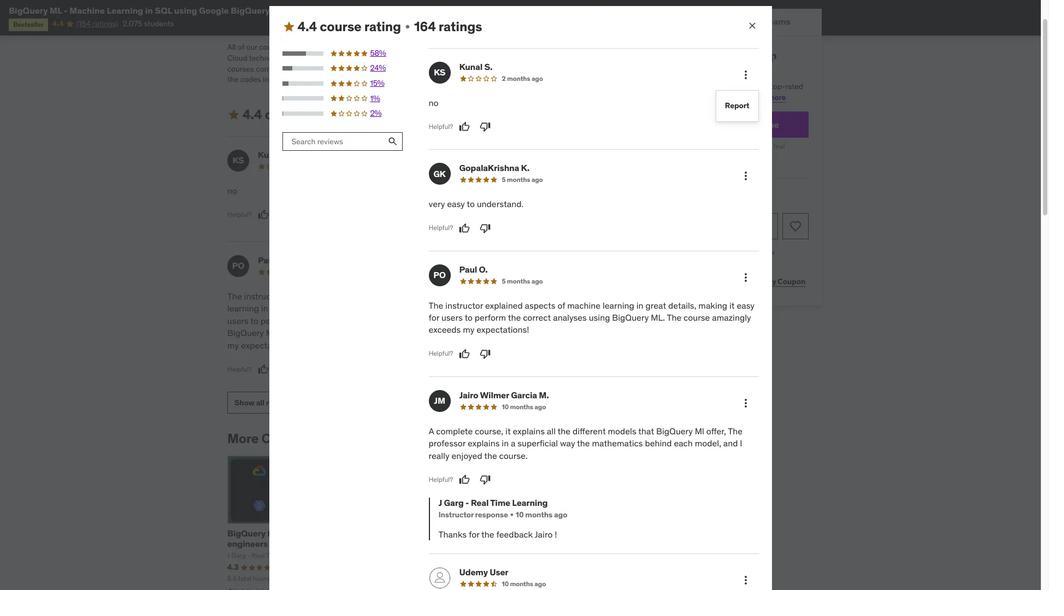 Task type: locate. For each thing, give the bounding box(es) containing it.
0 vertical spatial gopalakrishna k.
[[458, 149, 528, 160]]

apache beam | a hands-on course to build big data pipelines
[[488, 528, 599, 560]]

personal down plus
[[696, 92, 726, 102]]

data left query
[[296, 528, 315, 539]]

hours for master
[[253, 574, 270, 583]]

wilmer
[[479, 255, 508, 266], [480, 390, 509, 401]]

0 horizontal spatial |
[[412, 528, 415, 539]]

lectures for 62 lectures
[[545, 574, 569, 583]]

bigquery
[[9, 5, 48, 16], [231, 5, 270, 16], [476, 303, 512, 314], [612, 312, 649, 323], [227, 327, 264, 338], [656, 426, 693, 437], [227, 528, 266, 539]]

gopalakrishna k. for very easy to understand.
[[458, 149, 528, 160]]

lectures down (1,758)
[[409, 574, 433, 583]]

(1,758)
[[412, 563, 430, 571]]

2 horizontal spatial that
[[639, 426, 654, 437]]

1 horizontal spatial ratings
[[439, 18, 482, 35]]

all up cloud
[[227, 42, 236, 52]]

gopalakrishna k. for gk
[[459, 162, 530, 173]]

ratings up implementation
[[439, 18, 482, 35]]

big left query
[[305, 538, 319, 549]]

1 horizontal spatial kunal s.
[[459, 61, 493, 72]]

j garg - real time learning down engineers
[[227, 552, 308, 560]]

top
[[760, 49, 777, 63]]

7 courses
[[315, 20, 349, 30]]

| inside apache flink | a real time & hands-on course on flink j garg - real time learning (1,758)
[[412, 528, 415, 539]]

2 j garg - real time learning from the left
[[488, 552, 569, 560]]

hands- up level.
[[496, 53, 521, 63]]

1 horizontal spatial data
[[566, 538, 584, 549]]

apache right query
[[358, 528, 389, 539]]

49,496 students
[[315, 5, 372, 15]]

1 total from the left
[[238, 574, 252, 583]]

0 horizontal spatial that
[[310, 74, 324, 84]]

4.4 down 'ml'
[[52, 19, 64, 29]]

on inside apache beam | a hands-on course to build big data pipelines
[[587, 528, 599, 539]]

courses,
[[649, 92, 678, 102]]

total right 8.5
[[238, 574, 252, 583]]

gopalakrishna for very easy to understand.
[[458, 149, 518, 160]]

report
[[725, 101, 750, 111]]

1 vertical spatial expectations!
[[241, 340, 294, 351]]

explained
[[284, 291, 321, 302], [485, 300, 523, 311]]

exceeds inside dialog
[[429, 324, 461, 335]]

0 vertical spatial 164
[[414, 18, 436, 35]]

s.
[[485, 61, 493, 72], [283, 149, 291, 160]]

personal up $16.58
[[693, 119, 728, 130]]

164 down 1%
[[359, 106, 381, 123]]

& up "course's" in the top of the page
[[533, 53, 538, 63]]

1 vertical spatial and
[[506, 327, 520, 338]]

1 apache from the left
[[358, 528, 389, 539]]

way inside all of our courses are made keeping in mind the real-time implementation of big data, machine learning and cloud technologies in live projects. we make courses which majorly consist of hands-on & practicals. all our courses contain a detailed knowledge of a technology from scratch to advance level. course's lectures explain the codes in such a way that even a non-technical person can understand.
[[295, 74, 308, 84]]

understand.
[[439, 74, 480, 84], [476, 185, 522, 196], [477, 199, 524, 209]]

0 vertical spatial a complete course, it explains all the different models that bigquery ml offer, the professor explains in a superficial way the mathematics behind each model, and i really enjoyed the course.
[[427, 291, 605, 351]]

that inside all of our courses are made keeping in mind the real-time implementation of big data, machine learning and cloud technologies in live projects. we make courses which majorly consist of hands-on & practicals. all our courses contain a detailed knowledge of a technology from scratch to advance level. course's lectures explain the codes in such a way that even a non-technical person can understand.
[[310, 74, 324, 84]]

courses for 7
[[321, 20, 349, 30]]

learning inside apache flink | a real time & hands-on course on flink j garg - real time learning (1,758)
[[413, 552, 438, 560]]

internals
[[227, 549, 263, 560]]

learning up mark review by jairo wilmer garcia m. as helpful icon
[[443, 430, 497, 447]]

- left master
[[270, 538, 273, 549]]

rating for gk
[[310, 106, 346, 123]]

0 vertical spatial 10
[[502, 403, 509, 411]]

1 horizontal spatial model,
[[695, 438, 721, 449]]

cloud
[[227, 53, 247, 63]]

garg up instructor
[[444, 497, 464, 508]]

1 j garg - real time learning from the left
[[227, 552, 308, 560]]

1 vertical spatial 5
[[502, 176, 506, 184]]

ago inside j garg - real time learning instructor response • 10 months ago
[[554, 510, 568, 520]]

0 horizontal spatial offer,
[[526, 303, 546, 314]]

4.4 right medium icon
[[298, 18, 317, 35]]

j garg - real time learning image
[[227, 0, 289, 34]]

machine inside all of our courses are made keeping in mind the real-time implementation of big data, machine learning and cloud technologies in live projects. we make courses which majorly consist of hands-on & practicals. all our courses contain a detailed knowledge of a technology from scratch to advance level. course's lectures explain the codes in such a way that even a non-technical person can understand.
[[522, 42, 551, 52]]

164 for gk
[[359, 106, 381, 123]]

0 horizontal spatial ml
[[515, 303, 524, 314]]

mind
[[359, 42, 376, 52]]

all for all of our courses are made keeping in mind the real-time implementation of big data, machine learning and cloud technologies in live projects. we make courses which majorly consist of hands-on & practicals. all our courses contain a detailed knowledge of a technology from scratch to advance level. course's lectures explain the codes in such a way that even a non-technical person can understand.
[[227, 42, 236, 52]]

our
[[246, 42, 257, 52], [587, 53, 598, 63], [758, 82, 769, 91]]

courses left by
[[262, 430, 312, 447]]

explains
[[512, 291, 544, 302], [427, 315, 459, 326], [513, 426, 545, 437], [468, 438, 500, 449]]

4.4 right medium image
[[243, 106, 262, 123]]

2 vertical spatial 5
[[502, 277, 506, 285]]

gopalakrishna for gk
[[459, 162, 519, 173]]

0 vertical spatial 164 ratings
[[414, 18, 482, 35]]

learning inside j garg - real time learning instructor response • 10 months ago
[[512, 497, 548, 508]]

&
[[533, 53, 538, 63], [465, 528, 471, 539]]

hours left the 62
[[514, 574, 530, 583]]

apache down •
[[488, 528, 519, 539]]

5 for k.
[[502, 176, 506, 184]]

- up instructor
[[466, 497, 469, 508]]

1 horizontal spatial i
[[740, 438, 743, 449]]

2 | from the left
[[546, 528, 549, 539]]

1 horizontal spatial all
[[439, 574, 446, 583]]

try
[[679, 119, 691, 130]]

jm
[[433, 260, 444, 271], [434, 395, 445, 406]]

rating down 1% button
[[310, 106, 346, 123]]

164 up time
[[414, 18, 436, 35]]

medium image
[[227, 108, 241, 121]]

1 vertical spatial all
[[256, 398, 264, 408]]

0 horizontal spatial data
[[296, 528, 315, 539]]

big right engineers
[[281, 528, 294, 539]]

1 vertical spatial really
[[429, 450, 450, 461]]

2 apache from the left
[[488, 528, 519, 539]]

learning up practicals.
[[553, 42, 583, 52]]

rating up mind
[[364, 18, 401, 35]]

1 vertical spatial 4.4 course rating
[[243, 106, 346, 123]]

all levels
[[439, 574, 466, 583]]

0 horizontal spatial &
[[465, 528, 471, 539]]

details,
[[669, 300, 697, 311], [293, 303, 321, 314]]

1 horizontal spatial ml
[[695, 426, 705, 437]]

1 vertical spatial 5 months ago
[[502, 176, 543, 184]]

1 vertical spatial gopalakrishna k.
[[459, 162, 530, 173]]

mathematics
[[552, 315, 603, 326], [592, 438, 643, 449]]

on inside all of our courses are made keeping in mind the real-time implementation of big data, machine learning and cloud technologies in live projects. we make courses which majorly consist of hands-on & practicals. all our courses contain a detailed knowledge of a technology from scratch to advance level. course's lectures explain the codes in such a way that even a non-technical person can understand.
[[521, 53, 531, 63]]

additional actions for review by paul o. image
[[739, 271, 752, 284]]

1 vertical spatial gopalakrishna
[[459, 162, 519, 173]]

0 horizontal spatial and
[[506, 327, 520, 338]]

4.3
[[227, 563, 239, 572]]

0 horizontal spatial total
[[238, 574, 252, 583]]

j garg - real time learning link
[[332, 430, 497, 447]]

- up user
[[508, 552, 511, 560]]

0 vertical spatial amazingly
[[712, 312, 751, 323]]

ago for gopalakrishna k.
[[532, 176, 543, 184]]

jairo wilmer garcia m. down mark review by paul o. as unhelpful image
[[459, 390, 549, 401]]

1 vertical spatial 10 months ago
[[502, 580, 546, 588]]

our inside get this course, plus 11,000+ of our top-rated courses, with personal plan.
[[758, 82, 769, 91]]

complete
[[435, 291, 472, 302], [436, 426, 473, 437]]

google
[[199, 5, 229, 16]]

perform
[[475, 312, 506, 323], [261, 315, 292, 326]]

big right build
[[551, 538, 564, 549]]

4.4 course rating
[[298, 18, 401, 35], [243, 106, 346, 123]]

total right 5.5
[[499, 574, 512, 583]]

such
[[271, 74, 287, 84]]

aspects
[[324, 291, 354, 302], [525, 300, 556, 311]]

hands-
[[496, 53, 521, 63], [558, 528, 587, 539], [358, 538, 387, 549]]

mark review by kunal s. as unhelpful image
[[480, 121, 491, 132]]

4.4 course rating down 49,496 students
[[298, 18, 401, 35]]

coupon
[[778, 277, 806, 286]]

& inside all of our courses are made keeping in mind the real-time implementation of big data, machine learning and cloud technologies in live projects. we make courses which majorly consist of hands-on & practicals. all our courses contain a detailed knowledge of a technology from scratch to advance level. course's lectures explain the codes in such a way that even a non-technical person can understand.
[[533, 53, 538, 63]]

2 total from the left
[[499, 574, 512, 583]]

xsmall image left 49,496
[[297, 5, 306, 15]]

each
[[456, 327, 475, 338], [674, 438, 693, 449]]

58%
[[370, 48, 386, 58]]

perform up mark review by paul o. as helpful image
[[261, 315, 292, 326]]

data right the !
[[566, 538, 584, 549]]

0 horizontal spatial all
[[227, 42, 236, 52]]

ks down medium image
[[233, 155, 244, 166]]

garcia
[[510, 255, 536, 266], [511, 390, 537, 401]]

1 vertical spatial model,
[[695, 438, 721, 449]]

2 vertical spatial 5 months ago
[[502, 277, 543, 285]]

back
[[728, 248, 743, 256]]

0 vertical spatial complete
[[435, 291, 472, 302]]

kunal
[[459, 61, 483, 72], [258, 149, 281, 160]]

2 vertical spatial way
[[560, 438, 575, 449]]

perform up mark review by paul o. as unhelpful image
[[475, 312, 506, 323]]

make
[[363, 53, 382, 63]]

additional actions for review by gopalakrishna k. image
[[739, 170, 752, 183]]

4.4 course rating for gk
[[243, 106, 346, 123]]

10 inside j garg - real time learning instructor response • 10 months ago
[[516, 510, 524, 520]]

personal inside get this course, plus 11,000+ of our top-rated courses, with personal plan.
[[696, 92, 726, 102]]

all for all levels
[[439, 574, 446, 583]]

to
[[702, 49, 713, 63], [458, 64, 465, 74], [466, 185, 474, 196], [467, 199, 475, 209], [465, 312, 473, 323], [251, 315, 259, 326], [518, 538, 526, 549]]

try personal plan for free
[[679, 119, 780, 130]]

flink left "on"
[[390, 528, 410, 539]]

0 horizontal spatial hours
[[253, 574, 270, 583]]

1 vertical spatial wilmer
[[480, 390, 509, 401]]

1 vertical spatial ml.
[[266, 327, 280, 338]]

mark review by gopalakrishna k. as unhelpful image
[[480, 223, 491, 234]]

courses down 49,496
[[321, 20, 349, 30]]

k. for very easy to understand.
[[520, 149, 528, 160]]

1 vertical spatial mathematics
[[592, 438, 643, 449]]

machine up "course's" in the top of the page
[[522, 42, 551, 52]]

55
[[400, 574, 408, 583]]

jairo down mark review by paul o. as helpful icon
[[459, 390, 478, 401]]

| inside apache beam | a hands-on course to build big data pipelines
[[546, 528, 549, 539]]

courses down cloud
[[227, 64, 254, 74]]

data inside apache beam | a hands-on course to build big data pipelines
[[566, 538, 584, 549]]

62 lectures
[[536, 574, 569, 583]]

apache for to
[[488, 528, 519, 539]]

mark review by jairo wilmer garcia m. as helpful image
[[459, 474, 470, 485]]

0 horizontal spatial ks
[[233, 155, 244, 166]]

0 horizontal spatial model,
[[477, 327, 504, 338]]

1%
[[370, 93, 380, 103]]

my
[[463, 324, 475, 335], [227, 340, 239, 351]]

mark review by paul o. as helpful image
[[258, 364, 269, 375]]

10
[[502, 403, 509, 411], [516, 510, 524, 520], [502, 580, 509, 588]]

ratings right "2%" at the left top
[[384, 106, 427, 123]]

our up the explain
[[587, 53, 598, 63]]

wilmer down mark review by paul o. as unhelpful image
[[480, 390, 509, 401]]

j garg - real time learning down build
[[488, 552, 569, 560]]

personal up subscribe on the right top of the page
[[667, 16, 703, 27]]

months for k.
[[507, 176, 530, 184]]

query
[[321, 538, 345, 549]]

ks down the majorly
[[434, 67, 446, 78]]

on inside apache flink | a real time & hands-on course on flink j garg - real time learning (1,758)
[[387, 538, 399, 549]]

hands- right the !
[[558, 528, 587, 539]]

big left 'data,'
[[490, 42, 502, 52]]

2 10 months ago from the top
[[502, 580, 546, 588]]

j garg - real time learning for master
[[227, 552, 308, 560]]

164 ratings up implementation
[[414, 18, 482, 35]]

expectations!
[[477, 324, 529, 335], [241, 340, 294, 351]]

0 horizontal spatial course.
[[427, 340, 456, 351]]

i
[[523, 327, 525, 338], [740, 438, 743, 449]]

1 vertical spatial my
[[227, 340, 239, 351]]

additional actions for review by kunal s. image
[[739, 68, 752, 81]]

5 months ago for o.
[[502, 277, 543, 285]]

course. up j garg - real time learning instructor response • 10 months ago
[[499, 450, 528, 461]]

our up learn more
[[758, 82, 769, 91]]

our up cloud
[[246, 42, 257, 52]]

- inside apache flink | a real time & hands-on course on flink j garg - real time learning (1,758)
[[378, 552, 381, 560]]

all
[[546, 291, 555, 302], [256, 398, 264, 408], [547, 426, 556, 437]]

jairo down mark review by gopalakrishna k. as helpful image
[[458, 255, 477, 266]]

machine up "(164"
[[70, 5, 105, 16]]

1 horizontal spatial each
[[674, 438, 693, 449]]

lectures right the 62
[[545, 574, 569, 583]]

wilmer down mark review by gopalakrishna k. as unhelpful icon
[[479, 255, 508, 266]]

tab list
[[636, 9, 822, 36]]

2 vertical spatial and
[[724, 438, 738, 449]]

0 vertical spatial i
[[523, 327, 525, 338]]

& down instructor
[[465, 528, 471, 539]]

0 horizontal spatial no
[[227, 185, 237, 196]]

1 horizontal spatial mark review by kunal s. as helpful image
[[459, 121, 470, 132]]

1 horizontal spatial amazingly
[[712, 312, 751, 323]]

all up the explain
[[577, 53, 586, 63]]

1 10 months ago from the top
[[502, 403, 546, 411]]

1 horizontal spatial correct
[[523, 312, 551, 323]]

1 horizontal spatial great
[[646, 300, 666, 311]]

0 vertical spatial courses
[[321, 20, 349, 30]]

xsmall image
[[297, 5, 306, 15], [297, 20, 306, 30], [403, 23, 412, 31], [348, 111, 357, 119]]

from
[[412, 64, 428, 74]]

4.4 course rating for no
[[298, 18, 401, 35]]

1 horizontal spatial machine
[[567, 300, 601, 311]]

this
[[664, 82, 676, 91]]

dialog
[[269, 6, 772, 590]]

4.4
[[298, 18, 317, 35], [52, 19, 64, 29], [243, 106, 262, 123], [488, 563, 500, 572]]

1 horizontal spatial total
[[499, 574, 512, 583]]

garg right by
[[340, 430, 370, 447]]

0 horizontal spatial instructor
[[244, 291, 282, 302]]

0 horizontal spatial correct
[[309, 315, 337, 326]]

non-
[[349, 74, 367, 84]]

all of our courses are made keeping in mind the real-time implementation of big data, machine learning and cloud technologies in live projects. we make courses which majorly consist of hands-on & practicals. all our courses contain a detailed knowledge of a technology from scratch to advance level. course's lectures explain the codes in such a way that even a non-technical person can understand.
[[227, 42, 602, 84]]

apply coupon
[[756, 277, 806, 286]]

| left "on"
[[412, 528, 415, 539]]

learning down build
[[543, 552, 569, 560]]

course, inside get this course, plus 11,000+ of our top-rated courses, with personal plan.
[[678, 82, 703, 91]]

4.4 course rating down such
[[243, 106, 346, 123]]

a inside apache flink | a real time & hands-on course on flink j garg - real time learning (1,758)
[[416, 528, 422, 539]]

expectations! up mark review by paul o. as unhelpful image
[[477, 324, 529, 335]]

164
[[414, 18, 436, 35], [359, 106, 381, 123]]

1 horizontal spatial courses
[[321, 20, 349, 30]]

bigquery for big data engineers - master big query internals link
[[227, 528, 346, 560]]

projects.
[[319, 53, 349, 63]]

paul o.
[[258, 255, 286, 266], [459, 264, 488, 275]]

1 vertical spatial k.
[[521, 162, 530, 173]]

garg down apache flink | a real time & hands-on course on flink link
[[362, 552, 376, 560]]

are
[[288, 42, 299, 52]]

apache for hands-
[[358, 528, 389, 539]]

the
[[227, 291, 242, 302], [429, 300, 443, 311], [548, 303, 562, 314], [667, 312, 682, 323], [282, 327, 297, 338], [728, 426, 743, 437]]

0 vertical spatial ks
[[434, 67, 446, 78]]

learning inside all of our courses are made keeping in mind the real-time implementation of big data, machine learning and cloud technologies in live projects. we make courses which majorly consist of hands-on & practicals. all our courses contain a detailed knowledge of a technology from scratch to advance level. course's lectures explain the codes in such a way that even a non-technical person can understand.
[[553, 42, 583, 52]]

really
[[527, 327, 548, 338], [429, 450, 450, 461]]

we
[[351, 53, 362, 63]]

1 horizontal spatial professor
[[564, 303, 601, 314]]

professor
[[564, 303, 601, 314], [429, 438, 466, 449]]

2 vertical spatial all
[[439, 574, 446, 583]]

technical
[[367, 74, 398, 84]]

learning up (1,758)
[[413, 552, 438, 560]]

164 ratings down 1%
[[359, 106, 427, 123]]

apache inside apache flink | a real time & hands-on course on flink j garg - real time learning (1,758)
[[358, 528, 389, 539]]

data,
[[504, 42, 521, 52]]

- down apache flink | a real time & hands-on course on flink link
[[378, 552, 381, 560]]

flink right "on"
[[442, 538, 462, 549]]

very easy to understand. up mark review by gopalakrishna k. as helpful image
[[427, 185, 522, 196]]

build
[[528, 538, 549, 549]]

months for o.
[[507, 277, 530, 285]]

1 vertical spatial machine
[[522, 42, 551, 52]]

amazingly
[[712, 312, 751, 323], [327, 327, 366, 338]]

1 vertical spatial superficial
[[518, 438, 558, 449]]

5 months ago for k.
[[502, 176, 543, 184]]

personal inside button
[[667, 16, 703, 27]]

2 horizontal spatial using
[[589, 312, 610, 323]]

all left levels
[[439, 574, 446, 583]]

1 horizontal spatial details,
[[669, 300, 697, 311]]

machine
[[366, 291, 399, 302], [567, 300, 601, 311]]

additional actions for review by udemy user image
[[739, 574, 752, 587]]

0 horizontal spatial 164
[[359, 106, 381, 123]]

lectures down practicals.
[[549, 64, 576, 74]]

very easy to understand. up mark review by gopalakrishna k. as unhelpful icon
[[429, 199, 524, 209]]

pipelines
[[488, 549, 526, 560]]

2% button
[[282, 108, 403, 119]]

teams button
[[734, 9, 822, 35]]

mark review by gopalakrishna k. as helpful image
[[459, 223, 470, 234]]

apache inside apache beam | a hands-on course to build big data pipelines
[[488, 528, 519, 539]]

10 months ago for wilmer
[[502, 403, 546, 411]]

1 horizontal spatial j garg - real time learning
[[488, 552, 569, 560]]

| left the !
[[546, 528, 549, 539]]

big inside apache beam | a hands-on course to build big data pipelines
[[551, 538, 564, 549]]

hours down internals
[[253, 574, 270, 583]]

instructor
[[244, 291, 282, 302], [446, 300, 483, 311]]

course's
[[517, 64, 547, 74]]

1 horizontal spatial analyses
[[553, 312, 587, 323]]

2 hours from the left
[[514, 574, 530, 583]]

to inside apache beam | a hands-on course to build big data pipelines
[[518, 538, 526, 549]]

1 | from the left
[[412, 528, 415, 539]]

0 horizontal spatial way
[[295, 74, 308, 84]]

a
[[283, 64, 287, 74], [289, 74, 293, 84], [344, 74, 348, 84], [471, 315, 475, 326], [511, 438, 516, 449]]

ago for jairo wilmer garcia m.
[[535, 403, 546, 411]]

0 vertical spatial ml.
[[651, 312, 665, 323]]

0 vertical spatial 4.4 course rating
[[298, 18, 401, 35]]

rating
[[364, 18, 401, 35], [310, 106, 346, 123]]

at
[[698, 142, 704, 151]]

time inside j garg - real time learning instructor response • 10 months ago
[[490, 497, 511, 508]]

learning up •
[[512, 497, 548, 508]]

to inside all of our courses are made keeping in mind the real-time implementation of big data, machine learning and cloud technologies in live projects. we make courses which majorly consist of hands-on & practicals. all our courses contain a detailed knowledge of a technology from scratch to advance level. course's lectures explain the codes in such a way that even a non-technical person can understand.
[[458, 64, 465, 74]]

courses inside subscribe to udemy's top courses
[[649, 63, 689, 77]]

learning up 2,075
[[107, 5, 143, 16]]

jairo wilmer garcia m. down mark review by gopalakrishna k. as unhelpful icon
[[458, 255, 548, 266]]

of inside get this course, plus 11,000+ of our top-rated courses, with personal plan.
[[750, 82, 756, 91]]

1 vertical spatial kunal s.
[[258, 149, 291, 160]]

apply coupon button
[[753, 271, 809, 293]]

jairo left the !
[[535, 529, 553, 540]]

1 hours from the left
[[253, 574, 270, 583]]

0 vertical spatial ratings
[[439, 18, 482, 35]]

garg
[[340, 430, 370, 447], [444, 497, 464, 508], [231, 552, 246, 560], [362, 552, 376, 560], [492, 552, 507, 560]]

apache flink | a real time & hands-on course on flink link
[[358, 528, 471, 549]]

164 ratings for gk
[[359, 106, 427, 123]]

xsmall image right medium icon
[[297, 20, 306, 30]]

hands- right query
[[358, 538, 387, 549]]

expectations! up mark review by paul o. as helpful image
[[241, 340, 294, 351]]

a technology
[[366, 64, 410, 74]]

55 lectures
[[400, 574, 433, 583]]

months for s.
[[507, 74, 530, 82]]

2 horizontal spatial our
[[758, 82, 769, 91]]

free
[[763, 119, 780, 130]]

o.
[[278, 255, 286, 266], [479, 264, 488, 275]]

4.4 up 5.5
[[488, 563, 500, 572]]

mark review by kunal s. as helpful image
[[459, 121, 470, 132], [258, 209, 269, 220]]

5.5
[[488, 574, 497, 583]]

0 vertical spatial course,
[[678, 82, 703, 91]]

courses down subscribe on the right top of the page
[[649, 63, 689, 77]]

62
[[536, 574, 544, 583]]

course. left mark review by paul o. as helpful icon
[[427, 340, 456, 351]]



Task type: describe. For each thing, give the bounding box(es) containing it.
show all reviews
[[234, 398, 293, 408]]

rating for no
[[364, 18, 401, 35]]

0 horizontal spatial the instructor explained aspects of machine learning in great details, making it easy for users to perform the correct analyses using bigquery ml. the course amazingly exceeds my expectations!
[[227, 291, 401, 351]]

learn more
[[747, 92, 786, 102]]

5.5 total hours
[[488, 574, 530, 583]]

Search reviews text field
[[282, 132, 384, 151]]

1 vertical spatial mark review by kunal s. as helpful image
[[258, 209, 269, 220]]

- right by
[[373, 430, 378, 447]]

j garg - real time learning instructor response • 10 months ago
[[439, 497, 568, 520]]

0 horizontal spatial paul o.
[[258, 255, 286, 266]]

j garg - real time learning for course
[[488, 552, 569, 560]]

apache flink | a real time & hands-on course on flink j garg - real time learning (1,758)
[[358, 528, 471, 571]]

hands- inside apache flink | a real time & hands-on course on flink j garg - real time learning (1,758)
[[358, 538, 387, 549]]

- inside j garg - real time learning instructor response • 10 months ago
[[466, 497, 469, 508]]

1 vertical spatial garcia
[[511, 390, 537, 401]]

1 vertical spatial models
[[608, 426, 637, 437]]

money-
[[706, 248, 728, 256]]

0 horizontal spatial learning
[[227, 303, 259, 314]]

scratch
[[430, 64, 456, 74]]

for inside bigquery for big data engineers - master big query internals
[[267, 528, 279, 539]]

user
[[490, 567, 509, 578]]

with
[[680, 92, 694, 102]]

1 vertical spatial jairo
[[459, 390, 478, 401]]

to inside subscribe to udemy's top courses
[[702, 49, 713, 63]]

0 vertical spatial behind
[[427, 327, 454, 338]]

1 horizontal spatial way
[[520, 315, 535, 326]]

close modal image
[[747, 20, 758, 31]]

lectures for 55 lectures
[[409, 574, 433, 583]]

2 vertical spatial jairo
[[535, 529, 553, 540]]

hands- inside all of our courses are made keeping in mind the real-time implementation of big data, machine learning and cloud technologies in live projects. we make courses which majorly consist of hands-on & practicals. all our courses contain a detailed knowledge of a technology from scratch to advance level. course's lectures explain the codes in such a way that even a non-technical person can understand.
[[496, 53, 521, 63]]

0 horizontal spatial exceeds
[[369, 327, 401, 338]]

feedback
[[497, 529, 533, 540]]

0 vertical spatial wilmer
[[479, 255, 508, 266]]

2,075
[[123, 19, 142, 29]]

30-day money-back guarantee
[[683, 248, 776, 256]]

wishlist image
[[789, 220, 802, 233]]

courses for more
[[262, 430, 312, 447]]

understand. inside all of our courses are made keeping in mind the real-time implementation of big data, machine learning and cloud technologies in live projects. we make courses which majorly consist of hands-on & practicals. all our courses contain a detailed knowledge of a technology from scratch to advance level. course's lectures explain the codes in such a way that even a non-technical person can understand.
[[439, 74, 480, 84]]

j inside apache flink | a real time & hands-on course on flink j garg - real time learning (1,758)
[[358, 552, 360, 560]]

personal button
[[636, 9, 734, 35]]

(164
[[76, 19, 91, 29]]

1 horizontal spatial the instructor explained aspects of machine learning in great details, making it easy for users to perform the correct analyses using bigquery ml. the course amazingly exceeds my expectations!
[[429, 300, 755, 335]]

months inside j garg - real time learning instructor response • 10 months ago
[[525, 510, 553, 520]]

0 horizontal spatial po
[[232, 260, 245, 271]]

learning down master
[[282, 552, 308, 560]]

1 vertical spatial ml
[[695, 426, 705, 437]]

data inside bigquery for big data engineers - master big query internals
[[296, 528, 315, 539]]

1 vertical spatial our
[[587, 53, 598, 63]]

xsmall image down 1% button
[[348, 111, 357, 119]]

technologies
[[249, 53, 293, 63]]

course inside apache beam | a hands-on course to build big data pipelines
[[488, 538, 516, 549]]

- inside bigquery for big data engineers - master big query internals
[[270, 538, 273, 549]]

ratings for no
[[439, 18, 482, 35]]

1 vertical spatial enjoyed
[[452, 450, 482, 461]]

total for bigquery for big data engineers - master big query internals
[[238, 574, 252, 583]]

months for wilmer
[[510, 403, 533, 411]]

mark review by jairo wilmer garcia m. as unhelpful image
[[480, 474, 491, 485]]

1 vertical spatial very
[[429, 199, 445, 209]]

1 horizontal spatial ml.
[[651, 312, 665, 323]]

big inside all of our courses are made keeping in mind the real-time implementation of big data, machine learning and cloud technologies in live projects. we make courses which majorly consist of hands-on & practicals. all our courses contain a detailed knowledge of a technology from scratch to advance level. course's lectures explain the codes in such a way that even a non-technical person can understand.
[[490, 42, 502, 52]]

response
[[475, 510, 508, 520]]

2 vertical spatial all
[[547, 426, 556, 437]]

0 horizontal spatial amazingly
[[327, 327, 366, 338]]

total for apache beam | a hands-on course to build big data pipelines
[[499, 574, 512, 583]]

majorly
[[434, 53, 459, 63]]

udemy's
[[715, 49, 758, 63]]

a inside dialog
[[429, 426, 434, 437]]

j inside j garg - real time learning instructor response • 10 months ago
[[439, 497, 442, 508]]

levels
[[448, 574, 466, 583]]

24% button
[[282, 63, 403, 74]]

•
[[510, 510, 514, 520]]

1 horizontal spatial kunal
[[459, 61, 483, 72]]

aspects inside dialog
[[525, 300, 556, 311]]

implementation
[[426, 42, 480, 52]]

1 vertical spatial different
[[573, 426, 606, 437]]

0 vertical spatial m.
[[538, 255, 548, 266]]

keeping
[[322, 42, 349, 52]]

15% button
[[282, 78, 403, 89]]

which
[[413, 53, 433, 63]]

made
[[301, 42, 320, 52]]

hands- inside apache beam | a hands-on course to build big data pipelines
[[558, 528, 587, 539]]

report button
[[725, 95, 750, 117]]

1 horizontal spatial flink
[[442, 538, 462, 549]]

1 vertical spatial i
[[740, 438, 743, 449]]

0 horizontal spatial flink
[[390, 528, 410, 539]]

1 vertical spatial ks
[[233, 155, 244, 166]]

0 vertical spatial mark review by kunal s. as helpful image
[[459, 121, 470, 132]]

garg inside apache flink | a real time & hands-on course on flink j garg - real time learning (1,758)
[[362, 552, 376, 560]]

1 horizontal spatial ks
[[434, 67, 446, 78]]

tab list containing personal
[[636, 9, 822, 36]]

0 vertical spatial model,
[[477, 327, 504, 338]]

0 horizontal spatial perform
[[261, 315, 292, 326]]

ratings for gk
[[384, 106, 427, 123]]

| for beam
[[546, 528, 549, 539]]

1 horizontal spatial s.
[[485, 61, 493, 72]]

1 vertical spatial a complete course, it explains all the different models that bigquery ml offer, the professor explains in a superficial way the mathematics behind each model, and i really enjoyed the course.
[[429, 426, 743, 461]]

garg up 4.3
[[231, 552, 246, 560]]

starting
[[673, 142, 697, 151]]

!
[[555, 529, 557, 540]]

0 vertical spatial mathematics
[[552, 315, 603, 326]]

0 horizontal spatial professor
[[429, 438, 466, 449]]

a inside apache beam | a hands-on course to build big data pipelines
[[550, 528, 556, 539]]

- right 'ml'
[[64, 5, 68, 16]]

advance
[[467, 64, 496, 74]]

students
[[144, 19, 174, 29]]

1 horizontal spatial users
[[442, 312, 463, 323]]

0 vertical spatial different
[[571, 291, 605, 302]]

mark review by paul o. as helpful image
[[459, 349, 470, 360]]

0 vertical spatial very easy to understand.
[[427, 185, 522, 196]]

xsmall image up real-
[[403, 23, 412, 31]]

codes
[[240, 74, 261, 84]]

more
[[768, 92, 786, 102]]

1 horizontal spatial explained
[[485, 300, 523, 311]]

11,000+
[[721, 82, 748, 91]]

engineers
[[227, 538, 268, 549]]

real-
[[391, 42, 409, 52]]

rated
[[786, 82, 804, 91]]

try personal plan for free link
[[649, 112, 809, 138]]

by
[[315, 430, 329, 447]]

1 vertical spatial jairo wilmer garcia m.
[[459, 390, 549, 401]]

ago for kunal s.
[[532, 74, 543, 82]]

jm inside dialog
[[434, 395, 445, 406]]

- down engineers
[[247, 552, 250, 560]]

2 vertical spatial understand.
[[477, 199, 524, 209]]

2 vertical spatial personal
[[693, 119, 728, 130]]

courses up technologies
[[259, 42, 286, 52]]

per
[[727, 142, 737, 151]]

0 horizontal spatial machine
[[366, 291, 399, 302]]

bestseller
[[13, 20, 44, 29]]

lectures inside all of our courses are made keeping in mind the real-time implementation of big data, machine learning and cloud technologies in live projects. we make courses which majorly consist of hands-on & practicals. all our courses contain a detailed knowledge of a technology from scratch to advance level. course's lectures explain the codes in such a way that even a non-technical person can understand.
[[549, 64, 576, 74]]

time
[[409, 42, 424, 52]]

0 vertical spatial expectations!
[[477, 324, 529, 335]]

guarantee
[[745, 248, 776, 256]]

dialog containing 4.4 course rating
[[269, 6, 772, 590]]

mark review by paul o. as unhelpful image
[[480, 349, 491, 360]]

0 horizontal spatial machine
[[70, 5, 105, 16]]

1 vertical spatial understand.
[[476, 185, 522, 196]]

ml
[[50, 5, 62, 16]]

1% button
[[282, 93, 403, 104]]

0 horizontal spatial ml.
[[266, 327, 280, 338]]

0 horizontal spatial o.
[[278, 255, 286, 266]]

0 horizontal spatial great
[[270, 303, 291, 314]]

all inside button
[[256, 398, 264, 408]]

1 horizontal spatial paul
[[459, 264, 477, 275]]

plan
[[730, 119, 748, 130]]

0 horizontal spatial users
[[227, 315, 249, 326]]

level.
[[498, 64, 515, 74]]

more courses by j garg - real time learning
[[227, 430, 497, 447]]

0 horizontal spatial my
[[227, 340, 239, 351]]

1 horizontal spatial o.
[[479, 264, 488, 275]]

show all reviews button
[[227, 392, 300, 414]]

0 vertical spatial ml
[[515, 303, 524, 314]]

1 horizontal spatial that
[[458, 303, 474, 314]]

person
[[400, 74, 423, 84]]

garg up user
[[492, 552, 507, 560]]

10 for wilmer
[[502, 403, 509, 411]]

2 months ago
[[502, 74, 543, 82]]

5 for o.
[[502, 277, 506, 285]]

0 horizontal spatial aspects
[[324, 291, 354, 302]]

1 horizontal spatial really
[[527, 327, 548, 338]]

sql
[[155, 5, 172, 16]]

real inside j garg - real time learning instructor response • 10 months ago
[[471, 497, 489, 508]]

7
[[315, 20, 319, 30]]

bigquery inside bigquery for big data engineers - master big query internals
[[227, 528, 266, 539]]

& inside apache flink | a real time & hands-on course on flink j garg - real time learning (1,758)
[[465, 528, 471, 539]]

1 horizontal spatial course.
[[499, 450, 528, 461]]

learn
[[747, 92, 766, 102]]

10 months ago for user
[[502, 580, 546, 588]]

apache beam | a hands-on course to build big data pipelines link
[[488, 528, 599, 560]]

0 horizontal spatial paul
[[258, 255, 276, 266]]

subscribe
[[649, 49, 700, 63]]

| for flink
[[412, 528, 415, 539]]

0 horizontal spatial making
[[323, 303, 352, 314]]

1 vertical spatial gk
[[434, 168, 446, 179]]

15%
[[370, 78, 385, 88]]

thanks
[[439, 529, 467, 540]]

0 horizontal spatial analyses
[[339, 315, 373, 326]]

ago for udemy user
[[535, 580, 546, 588]]

plan.
[[728, 92, 745, 102]]

0 vertical spatial offer,
[[526, 303, 546, 314]]

bigquery for big data engineers - master big query internals
[[227, 528, 345, 560]]

2 horizontal spatial and
[[724, 438, 738, 449]]

ratings)
[[92, 19, 118, 29]]

additional actions for review by jairo wilmer garcia m. image
[[739, 397, 752, 410]]

0 vertical spatial jairo
[[458, 255, 477, 266]]

udemy user
[[459, 567, 509, 578]]

0 horizontal spatial each
[[456, 327, 475, 338]]

0 vertical spatial all
[[546, 291, 555, 302]]

live
[[303, 53, 317, 63]]

0 vertical spatial our
[[246, 42, 257, 52]]

24%
[[370, 63, 386, 73]]

1 vertical spatial very easy to understand.
[[429, 199, 524, 209]]

ago for paul o.
[[532, 277, 543, 285]]

164 for no
[[414, 18, 436, 35]]

1 vertical spatial m.
[[539, 390, 549, 401]]

164 ratings for no
[[414, 18, 482, 35]]

1 horizontal spatial perform
[[475, 312, 506, 323]]

0 vertical spatial professor
[[564, 303, 601, 314]]

2 horizontal spatial way
[[560, 438, 575, 449]]

0 vertical spatial no
[[429, 97, 439, 108]]

submit search image
[[388, 136, 398, 147]]

0 vertical spatial very
[[427, 185, 444, 196]]

1 horizontal spatial learning
[[603, 300, 635, 311]]

1 horizontal spatial po
[[434, 269, 446, 280]]

hours for course
[[514, 574, 530, 583]]

10 for user
[[502, 580, 509, 588]]

medium image
[[282, 20, 295, 34]]

1 horizontal spatial instructor
[[446, 300, 483, 311]]

can
[[425, 74, 437, 84]]

1 vertical spatial complete
[[436, 426, 473, 437]]

k. for gk
[[521, 162, 530, 173]]

paul o. inside dialog
[[459, 264, 488, 275]]

detailed
[[289, 64, 317, 74]]

and inside all of our courses are made keeping in mind the real-time implementation of big data, machine learning and cloud technologies in live projects. we make courses which majorly consist of hands-on & practicals. all our courses contain a detailed knowledge of a technology from scratch to advance level. course's lectures explain the codes in such a way that even a non-technical person can understand.
[[585, 42, 598, 52]]

months for user
[[510, 580, 533, 588]]

0 horizontal spatial models
[[427, 303, 456, 314]]

1 vertical spatial course,
[[474, 291, 502, 302]]

contain
[[256, 64, 281, 74]]

0 horizontal spatial explained
[[284, 291, 321, 302]]

practicals.
[[540, 53, 575, 63]]

even
[[325, 74, 342, 84]]

subscribe to udemy's top courses
[[649, 49, 777, 77]]

udemy
[[459, 567, 488, 578]]

1 horizontal spatial behind
[[645, 438, 672, 449]]

8.5
[[227, 574, 237, 583]]

more
[[227, 430, 259, 447]]

students
[[341, 5, 372, 15]]

garg inside j garg - real time learning instructor response • 10 months ago
[[444, 497, 464, 508]]

month
[[738, 142, 757, 151]]

course inside apache flink | a real time & hands-on course on flink j garg - real time learning (1,758)
[[401, 538, 429, 549]]

courses down real-
[[384, 53, 411, 63]]

0 vertical spatial superficial
[[477, 315, 518, 326]]



Task type: vqa. For each thing, say whether or not it's contained in the screenshot.
k. to the bottom
yes



